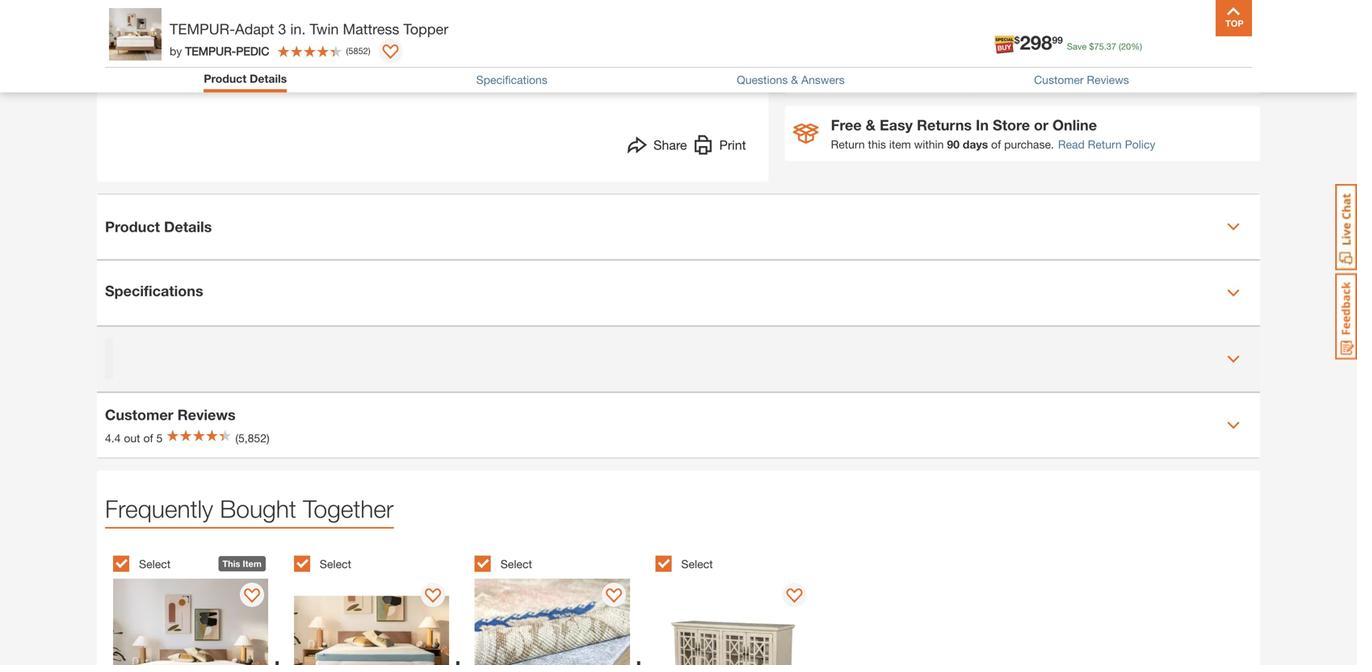 Task type: locate. For each thing, give the bounding box(es) containing it.
1 horizontal spatial specifications
[[476, 73, 548, 87]]

4 / 4 group
[[656, 547, 828, 666]]

1 horizontal spatial details
[[250, 72, 287, 85]]

image
[[450, 66, 481, 79]]

3 / 4 group
[[475, 547, 648, 666]]

frequently
[[105, 495, 213, 524]]

select down together
[[320, 558, 351, 571]]

or up "buy now with" button
[[1012, 33, 1028, 46]]

product details button
[[204, 72, 287, 88], [204, 72, 287, 85], [97, 195, 1260, 259]]

hover
[[417, 66, 447, 79]]

0 vertical spatial of
[[991, 138, 1001, 151]]

0 vertical spatial caret image
[[1227, 221, 1240, 234]]

0 horizontal spatial return
[[831, 138, 865, 151]]

questions & answers button
[[737, 73, 845, 87], [737, 73, 845, 87]]

reviews
[[1087, 73, 1129, 87], [177, 406, 236, 424]]

hover image to zoom
[[417, 66, 527, 79]]

caret image for product details
[[1227, 221, 1240, 234]]

of inside 'free & easy returns in store or online return this item within 90 days of purchase. read return policy'
[[991, 138, 1001, 151]]

2 caret image from the top
[[1227, 287, 1240, 300]]

1 vertical spatial specifications
[[105, 282, 203, 300]]

select up orsey antique white glass tv stand fits tvs up to 65 in. with cable management image
[[681, 558, 713, 571]]

(
[[1119, 41, 1121, 52], [346, 46, 348, 56]]

10pm
[[256, 31, 291, 46]]

save
[[1067, 41, 1087, 52]]

tempur-adapt plus cooling 3 in. queen mattress topper image
[[294, 579, 449, 666]]

& left 'answers'
[[791, 73, 798, 87]]

in.
[[290, 20, 306, 38]]

1 horizontal spatial of
[[991, 138, 1001, 151]]

0 horizontal spatial of
[[143, 432, 153, 445]]

4 select from the left
[[681, 558, 713, 571]]

by
[[170, 44, 182, 58]]

customer reviews
[[1034, 73, 1129, 87], [105, 406, 236, 424]]

of left 5
[[143, 432, 153, 445]]

0 vertical spatial customer reviews
[[1034, 73, 1129, 87]]

4.4
[[105, 432, 121, 445]]

return
[[831, 138, 865, 151], [1088, 138, 1122, 151]]

1 vertical spatial of
[[143, 432, 153, 445]]

5
[[156, 432, 163, 445]]

0 horizontal spatial $
[[1015, 34, 1020, 46]]

of right 'days'
[[991, 138, 1001, 151]]

in
[[976, 116, 989, 134]]

0 horizontal spatial customer
[[105, 406, 173, 424]]

select inside the 4 / 4 group
[[681, 558, 713, 571]]

37
[[1107, 41, 1117, 52]]

purchase.
[[1004, 138, 1054, 151]]

display image
[[383, 44, 399, 61], [244, 589, 260, 605], [606, 589, 622, 605], [787, 589, 803, 605]]

75
[[1094, 41, 1104, 52]]

caret image
[[1227, 221, 1240, 234], [1227, 287, 1240, 300], [1227, 419, 1240, 432]]

tempur- right by
[[185, 44, 236, 58]]

1 vertical spatial customer reviews
[[105, 406, 236, 424]]

1 vertical spatial customer
[[105, 406, 173, 424]]

3 select from the left
[[501, 558, 532, 571]]

specifications
[[476, 73, 548, 87], [105, 282, 203, 300]]

select
[[139, 558, 171, 571], [320, 558, 351, 571], [501, 558, 532, 571], [681, 558, 713, 571]]

1 caret image from the top
[[1227, 221, 1240, 234]]

2 return from the left
[[1088, 138, 1122, 151]]

)
[[368, 46, 371, 56]]

2 vertical spatial caret image
[[1227, 419, 1240, 432]]

1 horizontal spatial &
[[866, 116, 876, 134]]

tempur-
[[170, 20, 235, 38], [185, 44, 236, 58]]

1 vertical spatial details
[[164, 218, 212, 236]]

0 vertical spatial product
[[204, 72, 247, 85]]

( right 37
[[1119, 41, 1121, 52]]

customer reviews button
[[1034, 73, 1129, 87], [1034, 73, 1129, 87]]

select for 3 / 4 group
[[501, 558, 532, 571]]

None field
[[827, 0, 861, 21]]

display image
[[425, 589, 441, 605]]

customer reviews down diy
[[1034, 73, 1129, 87]]

1 vertical spatial or
[[1034, 116, 1049, 134]]

product details
[[204, 72, 287, 85], [105, 218, 212, 236]]

print button
[[694, 135, 746, 159]]

reviews up (5,852)
[[177, 406, 236, 424]]

1 select from the left
[[139, 558, 171, 571]]

select inside 3 / 4 group
[[501, 558, 532, 571]]

customer down save
[[1034, 73, 1084, 87]]

1 horizontal spatial return
[[1088, 138, 1122, 151]]

customer up 4.4 out of 5
[[105, 406, 173, 424]]

1 horizontal spatial reviews
[[1087, 73, 1129, 87]]

$ 298 99
[[1015, 31, 1063, 54]]

print
[[719, 137, 746, 153]]

topper
[[403, 20, 448, 38]]

return right read at the right top of page
[[1088, 138, 1122, 151]]

questions & answers
[[737, 73, 845, 87]]

& up this
[[866, 116, 876, 134]]

20
[[1121, 41, 1131, 52]]

( left )
[[346, 46, 348, 56]]

0 vertical spatial product details
[[204, 72, 287, 85]]

return down the free on the top right of the page
[[831, 138, 865, 151]]

customer
[[1034, 73, 1084, 87], [105, 406, 173, 424]]

& inside 'free & easy returns in store or online return this item within 90 days of purchase. read return policy'
[[866, 116, 876, 134]]

returns
[[917, 116, 972, 134]]

1 vertical spatial reviews
[[177, 406, 236, 424]]

0 horizontal spatial or
[[1012, 33, 1028, 46]]

1 vertical spatial caret image
[[1227, 287, 1240, 300]]

free & easy returns in store or online return this item within 90 days of purchase. read return policy
[[831, 116, 1156, 151]]

$
[[1015, 34, 1020, 46], [1089, 41, 1094, 52]]

reviews down .
[[1087, 73, 1129, 87]]

1 vertical spatial product
[[105, 218, 160, 236]]

buy now with
[[949, 60, 1018, 73]]

select inside 2 / 4 "group"
[[320, 558, 351, 571]]

0 horizontal spatial details
[[164, 218, 212, 236]]

store
[[993, 116, 1030, 134]]

1 horizontal spatial customer reviews
[[1034, 73, 1129, 87]]

read return policy link
[[1058, 136, 1156, 153]]

07430 button
[[332, 31, 388, 47]]

item
[[243, 559, 262, 570]]

caret image
[[1227, 353, 1240, 366]]

$ left .
[[1089, 41, 1094, 52]]

select inside 1 / 4 group
[[139, 558, 171, 571]]

essentials 9 ft. x 12 ft. hard surface 100% felt 1/4 in. thickness rug pad image
[[475, 579, 630, 666]]

1 vertical spatial &
[[866, 116, 876, 134]]

2 select from the left
[[320, 558, 351, 571]]

& for questions
[[791, 73, 798, 87]]

select down 'frequently'
[[139, 558, 171, 571]]

select up 'essentials 9 ft. x 12 ft. hard surface 100% felt 1/4 in. thickness rug pad' image
[[501, 558, 532, 571]]

&
[[791, 73, 798, 87], [866, 116, 876, 134]]

details
[[250, 72, 287, 85], [164, 218, 212, 236]]

answers
[[802, 73, 845, 87]]

or up purchase.
[[1034, 116, 1049, 134]]

90
[[947, 138, 960, 151]]

0 vertical spatial tempur-
[[170, 20, 235, 38]]

4.4 out of 5
[[105, 432, 163, 445]]

of
[[991, 138, 1001, 151], [143, 432, 153, 445]]

mahwah 10pm
[[200, 31, 291, 46]]

0 vertical spatial customer
[[1034, 73, 1084, 87]]

or
[[1012, 33, 1028, 46], [1034, 116, 1049, 134]]

customer reviews up 5
[[105, 406, 236, 424]]

product
[[204, 72, 247, 85], [105, 218, 160, 236]]

tempur- up by tempur-pedic
[[170, 20, 235, 38]]

mahwah
[[200, 31, 250, 46]]

item
[[889, 138, 911, 151]]

0 vertical spatial details
[[250, 72, 287, 85]]

0 vertical spatial specifications
[[476, 73, 548, 87]]

orsey antique white glass tv stand fits tvs up to 65 in. with cable management image
[[656, 579, 811, 666]]

0 horizontal spatial &
[[791, 73, 798, 87]]

select for 2 / 4 "group"
[[320, 558, 351, 571]]

1 horizontal spatial or
[[1034, 116, 1049, 134]]

specifications button
[[476, 73, 548, 87], [476, 73, 548, 87], [97, 261, 1260, 326]]

0 horizontal spatial specifications
[[105, 282, 203, 300]]

0 vertical spatial &
[[791, 73, 798, 87]]

diy button
[[1059, 19, 1111, 58]]

(5,852)
[[235, 432, 270, 445]]

$ up "buy now with" button
[[1015, 34, 1020, 46]]

1 horizontal spatial (
[[1119, 41, 1121, 52]]



Task type: describe. For each thing, give the bounding box(es) containing it.
services button
[[988, 19, 1040, 58]]

2 / 4 group
[[294, 547, 467, 666]]

.
[[1104, 41, 1107, 52]]

by tempur-pedic
[[170, 44, 269, 58]]

this
[[222, 559, 240, 570]]

this item
[[222, 559, 262, 570]]

1 horizontal spatial customer
[[1034, 73, 1084, 87]]

share
[[654, 137, 687, 153]]

policy
[[1125, 138, 1156, 151]]

the home depot logo image
[[110, 13, 162, 65]]

0 horizontal spatial customer reviews
[[105, 406, 236, 424]]

1 horizontal spatial product
[[204, 72, 247, 85]]

0 horizontal spatial reviews
[[177, 406, 236, 424]]

top button
[[1216, 0, 1252, 36]]

1 / 4 group
[[113, 547, 286, 666]]

bought
[[220, 495, 296, 524]]

within
[[914, 138, 944, 151]]

zoom
[[497, 66, 527, 79]]

1 vertical spatial tempur-
[[185, 44, 236, 58]]

tempur-adapt 3 in. twin mattress topper
[[170, 20, 448, 38]]

adapt
[[235, 20, 274, 38]]

icon image
[[793, 124, 819, 144]]

product image image
[[109, 8, 162, 61]]

live chat image
[[1336, 184, 1357, 271]]

easy
[[880, 116, 913, 134]]

$ inside $ 298 99
[[1015, 34, 1020, 46]]

0 horizontal spatial (
[[346, 46, 348, 56]]

display image inside 1 / 4 group
[[244, 589, 260, 605]]

99
[[1052, 34, 1063, 46]]

& for free
[[866, 116, 876, 134]]

read
[[1058, 138, 1085, 151]]

diy
[[1075, 42, 1096, 58]]

free
[[831, 116, 862, 134]]

out
[[124, 432, 140, 445]]

1 horizontal spatial $
[[1089, 41, 1094, 52]]

3 caret image from the top
[[1227, 419, 1240, 432]]

0 horizontal spatial product
[[105, 218, 160, 236]]

buy now with button
[[908, 48, 1133, 78]]

3
[[278, 20, 286, 38]]

this
[[868, 138, 886, 151]]

together
[[303, 495, 394, 524]]

feedback link image
[[1336, 273, 1357, 360]]

share button
[[628, 135, 687, 159]]

select for 1 / 4 group
[[139, 558, 171, 571]]

5852
[[348, 46, 368, 56]]

services
[[989, 42, 1039, 58]]

298
[[1020, 31, 1052, 54]]

frequently bought together
[[105, 495, 394, 524]]

questions
[[737, 73, 788, 87]]

or inside 'free & easy returns in store or online return this item within 90 days of purchase. read return policy'
[[1034, 116, 1049, 134]]

buy
[[949, 60, 969, 73]]

with
[[997, 60, 1018, 73]]

twin
[[310, 20, 339, 38]]

0 vertical spatial reviews
[[1087, 73, 1129, 87]]

display image inside 3 / 4 group
[[606, 589, 622, 605]]

pedic
[[236, 44, 269, 58]]

days
[[963, 138, 988, 151]]

0 vertical spatial or
[[1012, 33, 1028, 46]]

to
[[484, 66, 494, 79]]

now
[[972, 60, 994, 73]]

caret image for specifications
[[1227, 287, 1240, 300]]

click to redirect to view my cart page image
[[1210, 19, 1230, 39]]

hover image to zoom button
[[229, 0, 714, 81]]

1 return from the left
[[831, 138, 865, 151]]

tempur pedic mattress toppers 11182130 66.5 image
[[116, 11, 187, 82]]

%)
[[1131, 41, 1142, 52]]

07430
[[351, 31, 387, 46]]

What can we help you find today? search field
[[418, 22, 861, 56]]

select for the 4 / 4 group
[[681, 558, 713, 571]]

online
[[1053, 116, 1097, 134]]

mattress
[[343, 20, 399, 38]]

( 5852 )
[[346, 46, 371, 56]]

1 vertical spatial product details
[[105, 218, 212, 236]]

save $ 75 . 37 ( 20 %)
[[1067, 41, 1142, 52]]



Task type: vqa. For each thing, say whether or not it's contained in the screenshot.
Lifeproof Flooring image
no



